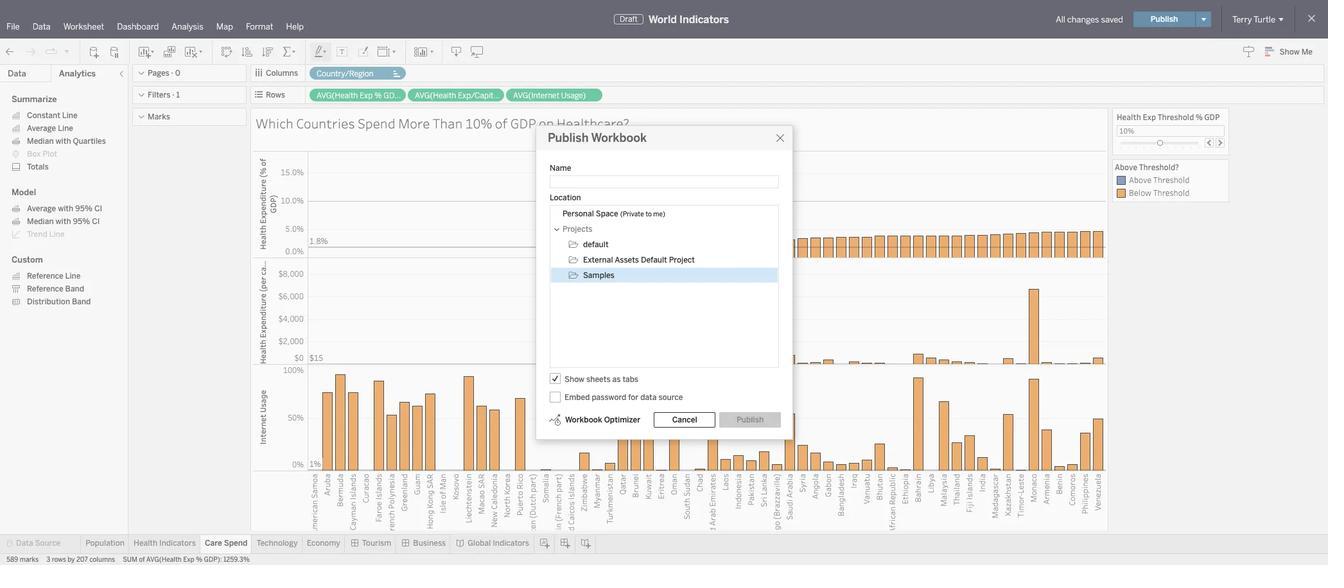 Task type: describe. For each thing, give the bounding box(es) containing it.
source
[[659, 393, 683, 402]]

data source
[[16, 539, 61, 548]]

0 horizontal spatial avg(health
[[146, 556, 182, 564]]

marks. press enter to open the view data window.. use arrow keys to navigate data visualization elements. image
[[308, 151, 1329, 472]]

tabs
[[623, 375, 639, 384]]

publish workbook dialog
[[536, 125, 794, 440]]

Turks and Caicos Islands, Country/Region. Press Space to toggle selection. Press Escape to go back to the left margin. Use arrow keys to navigate headers text field
[[565, 472, 578, 565]]

default
[[583, 240, 609, 249]]

workbook optimizer button
[[548, 413, 641, 428]]

trend
[[27, 230, 47, 239]]

Oman, Country/Region. Press Space to toggle selection. Press Escape to go back to the left margin. Use arrow keys to navigate headers text field
[[668, 472, 680, 565]]

Chad, Country/Region. Press Space to toggle selection. Press Escape to go back to the left margin. Use arrow keys to navigate headers text field
[[693, 472, 706, 565]]

replay animation image
[[45, 45, 58, 58]]

line for reference line
[[65, 272, 81, 281]]

Faroe Islands, Country/Region. Press Space to toggle selection. Press Escape to go back to the left margin. Use arrow keys to navigate headers text field
[[372, 472, 385, 565]]

replay animation image
[[63, 47, 71, 55]]

swap rows and columns image
[[220, 45, 233, 58]]

line for constant line
[[62, 111, 78, 120]]

below threshold
[[1130, 188, 1190, 198]]

Bermuda, Country/Region. Press Space to toggle selection. Press Escape to go back to the left margin. Use arrow keys to navigate headers text field
[[333, 472, 346, 565]]

Syria, Country/Region. Press Space to toggle selection. Press Escape to go back to the left margin. Use arrow keys to navigate headers text field
[[796, 472, 809, 565]]

health exp threshold % gdp
[[1117, 112, 1220, 122]]

analysis
[[172, 22, 204, 31]]

Eritrea, Country/Region. Press Space to toggle selection. Press Escape to go back to the left margin. Use arrow keys to navigate headers text field
[[655, 472, 668, 565]]

pages
[[148, 69, 169, 78]]

default
[[641, 256, 667, 265]]

(private
[[620, 211, 644, 218]]

new worksheet image
[[138, 45, 155, 58]]

highlight image
[[314, 45, 328, 58]]

0
[[175, 69, 180, 78]]

as
[[613, 375, 621, 384]]

2 horizontal spatial %
[[1196, 112, 1203, 122]]

download image
[[450, 45, 463, 58]]

Somalia, Country/Region. Press Space to toggle selection. Press Escape to go back to the left margin. Use arrow keys to navigate headers text field
[[539, 472, 552, 565]]

above threshold
[[1130, 175, 1190, 185]]

avg(internet
[[513, 91, 560, 100]]

health exp threshold % gdp slider
[[1158, 140, 1163, 146]]

pages · 0
[[148, 69, 180, 78]]

redo image
[[24, 45, 37, 58]]

United Arab Emirates, Country/Region. Press Space to toggle selection. Press Escape to go back to the left margin. Use arrow keys to navigate headers text field
[[706, 472, 719, 565]]

by
[[68, 556, 75, 564]]

health for health exp threshold % gdp
[[1117, 112, 1142, 122]]

South Sudan, Country/Region. Press Space to toggle selection. Press Escape to go back to the left margin. Use arrow keys to navigate headers text field
[[680, 472, 693, 565]]

worksheet
[[63, 22, 104, 31]]

with for average with 95% ci
[[58, 204, 73, 213]]

1
[[176, 91, 180, 100]]

pause auto updates image
[[109, 45, 121, 58]]

indicators for health indicators
[[159, 539, 196, 548]]

band for reference band
[[65, 285, 84, 294]]

1 horizontal spatial 10%
[[1120, 126, 1135, 136]]

threshold?
[[1140, 162, 1180, 172]]

below
[[1130, 188, 1152, 198]]

avg(internet usage)
[[513, 91, 586, 100]]

Bahrain, Country/Region. Press Space to toggle selection. Press Escape to go back to the left margin. Use arrow keys to navigate headers text field
[[912, 472, 925, 565]]

constant line
[[27, 111, 78, 120]]

data
[[641, 393, 657, 402]]

threshold for above threshold
[[1154, 175, 1190, 185]]

box plot
[[27, 150, 57, 159]]

median with quartiles
[[27, 137, 106, 146]]

1 horizontal spatial publish button
[[1134, 12, 1196, 27]]

2 vertical spatial %
[[196, 556, 203, 564]]

Hong Kong SAR, Country/Region. Press Space to toggle selection. Press Escape to go back to the left margin. Use arrow keys to navigate headers text field
[[423, 472, 436, 565]]

analytics
[[59, 69, 96, 78]]

0 horizontal spatial gdp
[[510, 114, 536, 132]]

1 horizontal spatial country/region
[[679, 139, 735, 150]]

Sri Lanka, Country/Region. Press Space to toggle selection. Press Escape to go back to the left margin. Use arrow keys to navigate headers text field
[[758, 472, 770, 565]]

avg(health exp/capita)
[[415, 91, 501, 100]]

show for show sheets as tabs
[[565, 375, 585, 384]]

1 vertical spatial data
[[8, 69, 26, 78]]

Venezuela, Country/Region. Press Space to toggle selection. Press Escape to go back to the left margin. Use arrow keys to navigate headers text field
[[1092, 472, 1105, 565]]

collapse image
[[118, 70, 125, 78]]

workbook inside button
[[565, 416, 603, 425]]

usage)
[[561, 91, 586, 100]]

file
[[6, 22, 20, 31]]

name
[[550, 164, 572, 173]]

0 vertical spatial country/region
[[317, 69, 374, 78]]

207
[[76, 556, 88, 564]]

undo image
[[4, 45, 17, 58]]

avg(health for avg(health exp % gdp)
[[317, 91, 358, 100]]

2 horizontal spatial publish
[[1151, 15, 1179, 24]]

Qatar, Country/Region. Press Space to toggle selection. Press Escape to go back to the left margin. Use arrow keys to navigate headers text field
[[616, 472, 629, 565]]

median for median with quartiles
[[27, 137, 54, 146]]

0 vertical spatial data
[[33, 22, 51, 31]]

sheets
[[587, 375, 611, 384]]

map
[[216, 22, 233, 31]]

location
[[550, 193, 581, 202]]

Greenland, Country/Region. Press Space to toggle selection. Press Escape to go back to the left margin. Use arrow keys to navigate headers text field
[[398, 472, 411, 565]]

sorted ascending by average of health exp % gdp within country/region image
[[241, 45, 254, 58]]

Thailand, Country/Region. Press Space to toggle selection. Press Escape to go back to the left margin. Use arrow keys to navigate headers text field
[[950, 472, 963, 565]]

median for median with 95% ci
[[27, 217, 54, 226]]

2 vertical spatial exp
[[183, 556, 194, 564]]

model
[[12, 188, 36, 197]]

Malaysia, Country/Region. Press Space to toggle selection. Press Escape to go back to the left margin. Use arrow keys to navigate headers text field
[[937, 472, 950, 565]]

Myanmar, Country/Region. Press Space to toggle selection. Press Escape to go back to the left margin. Use arrow keys to navigate headers text field
[[590, 472, 603, 565]]

1 vertical spatial spend
[[224, 539, 248, 548]]

sum
[[123, 556, 137, 564]]

marks
[[148, 112, 170, 121]]

· for pages
[[171, 69, 173, 78]]

publish workbook
[[548, 131, 647, 145]]

Saudi Arabia, Country/Region. Press Space to toggle selection. Press Escape to go back to the left margin. Use arrow keys to navigate headers text field
[[783, 472, 796, 565]]

Guam, Country/Region. Press Space to toggle selection. Press Escape to go back to the left margin. Use arrow keys to navigate headers text field
[[411, 472, 423, 565]]

care spend
[[205, 539, 248, 548]]

totals
[[27, 163, 49, 172]]

Liechtenstein, Country/Region. Press Space to toggle selection. Press Escape to go back to the left margin. Use arrow keys to navigate headers text field
[[462, 472, 475, 565]]

external assets default project
[[583, 256, 695, 265]]

average with 95% ci
[[27, 204, 102, 213]]

Turkmenistan, Country/Region. Press Space to toggle selection. Press Escape to go back to the left margin. Use arrow keys to navigate headers text field
[[603, 472, 616, 565]]

rows
[[52, 556, 66, 564]]

Ethiopia, Country/Region. Press Space to toggle selection. Press Escape to go back to the left margin. Use arrow keys to navigate headers text field
[[899, 472, 912, 565]]

3 rows by 207 columns
[[46, 556, 115, 564]]

personal space (private to me)
[[563, 209, 666, 218]]

threshold for below threshold
[[1154, 188, 1190, 198]]

new data source image
[[88, 45, 101, 58]]

with for median with quartiles
[[56, 137, 71, 146]]

open and edit this workbook in tableau desktop image
[[471, 45, 484, 58]]

custom
[[12, 255, 43, 265]]

than
[[433, 114, 463, 132]]

New Caledonia, Country/Region. Press Space to toggle selection. Press Escape to go back to the left margin. Use arrow keys to navigate headers text field
[[488, 472, 501, 565]]

below threshold option
[[1115, 187, 1227, 200]]

Timor-Leste, Country/Region. Press Space to toggle selection. Press Escape to go back to the left margin. Use arrow keys to navigate headers text field
[[1015, 472, 1027, 565]]

above threshold?
[[1115, 162, 1180, 172]]

reference for reference line
[[27, 272, 63, 281]]

Curacao, Country/Region. Press Space to toggle selection. Press Escape to go back to the left margin. Use arrow keys to navigate headers text field
[[359, 472, 372, 565]]

589 marks
[[6, 556, 39, 564]]

0 horizontal spatial of
[[139, 556, 145, 564]]

all changes saved
[[1056, 14, 1124, 24]]

distribution
[[27, 297, 70, 306]]

assets
[[615, 256, 639, 265]]

show for show me
[[1280, 48, 1300, 57]]

optimizer
[[604, 416, 641, 425]]

Vanuatu, Country/Region. Press Space to toggle selection. Press Escape to go back to the left margin. Use arrow keys to navigate headers text field
[[860, 472, 873, 565]]

North Korea, Country/Region. Press Space to toggle selection. Press Escape to go back to the left margin. Use arrow keys to navigate headers text field
[[501, 472, 513, 565]]

avg(health exp % gdp)
[[317, 91, 403, 100]]

Armenia, Country/Region. Press Space to toggle selection. Press Escape to go back to the left margin. Use arrow keys to navigate headers text field
[[1040, 472, 1053, 565]]

· for filters
[[172, 91, 175, 100]]

Brunei, Country/Region. Press Space to toggle selection. Press Escape to go back to the left margin. Use arrow keys to navigate headers text field
[[629, 472, 642, 565]]

columns
[[266, 69, 298, 78]]

data guide image
[[1243, 45, 1256, 58]]

tourism
[[362, 539, 392, 548]]

embed password for data source
[[565, 393, 683, 402]]

cancel
[[672, 416, 698, 425]]

India, Country/Region. Press Space to toggle selection. Press Escape to go back to the left margin. Use arrow keys to navigate headers text field
[[976, 472, 989, 565]]

filters · 1
[[148, 91, 180, 100]]

reference for reference band
[[27, 285, 63, 294]]

projects
[[563, 225, 593, 234]]

Laos, Country/Region. Press Space to toggle selection. Press Escape to go back to the left margin. Use arrow keys to navigate headers text field
[[719, 472, 732, 565]]

Gabon, Country/Region. Press Space to toggle selection. Press Escape to go back to the left margin. Use arrow keys to navigate headers text field
[[822, 472, 835, 565]]

Libya, Country/Region. Press Space to toggle selection. Press Escape to go back to the left margin. Use arrow keys to navigate headers text field
[[925, 472, 937, 565]]

Kosovo, Country/Region. Press Space to toggle selection. Press Escape to go back to the left margin. Use arrow keys to navigate headers text field
[[449, 472, 462, 565]]

which countries spend more than 10% of gdp on healthcare?
[[256, 114, 630, 132]]

fit image
[[377, 45, 398, 58]]

Indonesia, Country/Region. Press Space to toggle selection. Press Escape to go back to the left margin. Use arrow keys to navigate headers text field
[[732, 472, 745, 565]]

Congo (Brazzaville), Country/Region. Press Space to toggle selection. Press Escape to go back to the left margin. Use arrow keys to navigate headers text field
[[770, 472, 783, 565]]

embed
[[565, 393, 590, 402]]

help
[[286, 22, 304, 31]]



Task type: locate. For each thing, give the bounding box(es) containing it.
1 vertical spatial with
[[58, 204, 73, 213]]

Philippines, Country/Region. Press Space to toggle selection. Press Escape to go back to the left margin. Use arrow keys to navigate headers text field
[[1079, 472, 1092, 565]]

threshold up health exp threshold % gdp slider
[[1158, 112, 1195, 122]]

summarize
[[12, 94, 57, 104]]

indicators
[[680, 13, 729, 25], [159, 539, 196, 548], [493, 539, 529, 548]]

0 vertical spatial band
[[65, 285, 84, 294]]

Cayman Islands, Country/Region. Press Space to toggle selection. Press Escape to go back to the left margin. Use arrow keys to navigate headers text field
[[346, 472, 359, 565]]

above threshold option
[[1115, 174, 1227, 187]]

indicators right world
[[680, 13, 729, 25]]

exp left gdp) on the left of page
[[360, 91, 373, 100]]

global
[[468, 539, 491, 548]]

0 vertical spatial health
[[1117, 112, 1142, 122]]

1 horizontal spatial %
[[375, 91, 382, 100]]

external
[[583, 256, 613, 265]]

gdp)
[[384, 91, 403, 100]]

1 vertical spatial band
[[72, 297, 91, 306]]

average for average with 95% ci
[[27, 204, 56, 213]]

1 horizontal spatial health
[[1117, 112, 1142, 122]]

threshold inside 'option'
[[1154, 188, 1190, 198]]

1 horizontal spatial gdp
[[1205, 112, 1220, 122]]

1 vertical spatial above
[[1130, 175, 1152, 185]]

1 horizontal spatial spend
[[358, 114, 396, 132]]

Comoros, Country/Region. Press Space to toggle selection. Press Escape to go back to the left margin. Use arrow keys to navigate headers text field
[[1066, 472, 1079, 565]]

health
[[1117, 112, 1142, 122], [134, 539, 158, 548]]

band for distribution band
[[72, 297, 91, 306]]

Sint Maarten (Dutch part), Country/Region. Press Space to toggle selection. Press Escape to go back to the left margin. Use arrow keys to navigate headers text field
[[526, 472, 539, 565]]

0 vertical spatial 95%
[[75, 204, 93, 213]]

0 vertical spatial reference
[[27, 272, 63, 281]]

Kazakhstan, Country/Region. Press Space to toggle selection. Press Escape to go back to the left margin. Use arrow keys to navigate headers text field
[[1002, 472, 1015, 565]]

of
[[495, 114, 508, 132], [139, 556, 145, 564]]

of down exp/capita) at the left of page
[[495, 114, 508, 132]]

0 vertical spatial median
[[27, 137, 54, 146]]

changes
[[1068, 14, 1100, 24]]

2 median from the top
[[27, 217, 54, 226]]

above for above threshold
[[1130, 175, 1152, 185]]

show/hide cards image
[[414, 45, 434, 58]]

0 vertical spatial of
[[495, 114, 508, 132]]

Iraq, Country/Region. Press Space to toggle selection. Press Escape to go back to the left margin. Use arrow keys to navigate headers text field
[[847, 472, 860, 565]]

1 vertical spatial median
[[27, 217, 54, 226]]

1 horizontal spatial of
[[495, 114, 508, 132]]

to
[[646, 211, 652, 218]]

2 horizontal spatial indicators
[[680, 13, 729, 25]]

0 vertical spatial ·
[[171, 69, 173, 78]]

format
[[246, 22, 273, 31]]

which
[[256, 114, 293, 132]]

1 reference from the top
[[27, 272, 63, 281]]

workbook
[[591, 131, 647, 145], [565, 416, 603, 425]]

exp left gdp):
[[183, 556, 194, 564]]

more
[[398, 114, 430, 132]]

filters
[[148, 91, 171, 100]]

show inside publish workbook dialog
[[565, 375, 585, 384]]

threshold up below threshold 'option'
[[1154, 175, 1190, 185]]

healthcare?
[[557, 114, 630, 132]]

1 average from the top
[[27, 124, 56, 133]]

Bangladesh, Country/Region. Press Space to toggle selection. Press Escape to go back to the left margin. Use arrow keys to navigate headers text field
[[835, 472, 847, 565]]

1 horizontal spatial publish
[[737, 416, 764, 425]]

avg(health down the "health indicators"
[[146, 556, 182, 564]]

· left the 1 in the top left of the page
[[172, 91, 175, 100]]

2 average from the top
[[27, 204, 56, 213]]

publish button
[[1134, 12, 1196, 27], [720, 413, 781, 428]]

0 horizontal spatial country/region
[[317, 69, 374, 78]]

0 horizontal spatial publish button
[[720, 413, 781, 428]]

threshold inside option
[[1154, 175, 1190, 185]]

avg(health for avg(health exp/capita)
[[415, 91, 456, 100]]

1 vertical spatial health
[[134, 539, 158, 548]]

data up replay animation icon
[[33, 22, 51, 31]]

0 vertical spatial spend
[[358, 114, 396, 132]]

0 vertical spatial average
[[27, 124, 56, 133]]

1 horizontal spatial avg(health
[[317, 91, 358, 100]]

French Polynesia, Country/Region. Press Space to toggle selection. Press Escape to go back to the left margin. Use arrow keys to navigate headers text field
[[385, 472, 398, 565]]

rows
[[266, 91, 285, 100]]

reference up reference band
[[27, 272, 63, 281]]

line for trend line
[[49, 230, 65, 239]]

2 reference from the top
[[27, 285, 63, 294]]

2 vertical spatial publish
[[737, 416, 764, 425]]

spend up 1259.3%
[[224, 539, 248, 548]]

ci for average with 95% ci
[[94, 204, 102, 213]]

1259.3%
[[224, 556, 250, 564]]

line up the average line
[[62, 111, 78, 120]]

St. Martin (French part), Country/Region. Press Space to toggle selection. Press Escape to go back to the left margin. Use arrow keys to navigate headers text field
[[552, 472, 565, 565]]

1 horizontal spatial show
[[1280, 48, 1300, 57]]

exp
[[360, 91, 373, 100], [1143, 112, 1157, 122], [183, 556, 194, 564]]

ci down average with 95% ci
[[92, 217, 100, 226]]

None text field
[[550, 175, 780, 188]]

Aruba, Country/Region. Press Space to toggle selection. Press Escape to go back to the left margin. Use arrow keys to navigate headers text field
[[321, 472, 333, 565]]

1 median from the top
[[27, 137, 54, 146]]

10% up above threshold?
[[1120, 126, 1135, 136]]

Central African Republic, Country/Region. Press Space to toggle selection. Press Escape to go back to the left margin. Use arrow keys to navigate headers text field
[[886, 472, 899, 565]]

of right sum
[[139, 556, 145, 564]]

health up above threshold?
[[1117, 112, 1142, 122]]

totals image
[[282, 45, 297, 58]]

·
[[171, 69, 173, 78], [172, 91, 175, 100]]

countries
[[296, 114, 355, 132]]

2 vertical spatial data
[[16, 539, 33, 548]]

0 vertical spatial show
[[1280, 48, 1300, 57]]

1 vertical spatial reference
[[27, 285, 63, 294]]

health up sum
[[134, 539, 158, 548]]

turtle
[[1254, 14, 1276, 24]]

0 horizontal spatial health
[[134, 539, 158, 548]]

above for above threshold?
[[1115, 162, 1138, 172]]

row group
[[551, 206, 778, 283]]

indicators for world indicators
[[680, 13, 729, 25]]

0 vertical spatial publish
[[1151, 15, 1179, 24]]

band down reference band
[[72, 297, 91, 306]]

indicators right global
[[493, 539, 529, 548]]

show me
[[1280, 48, 1313, 57]]

columns
[[89, 556, 115, 564]]

1 horizontal spatial indicators
[[493, 539, 529, 548]]

ci for median with 95% ci
[[92, 217, 100, 226]]

reference up the distribution
[[27, 285, 63, 294]]

me)
[[654, 211, 666, 218]]

avg(health
[[317, 91, 358, 100], [415, 91, 456, 100], [146, 556, 182, 564]]

samples
[[583, 271, 615, 280]]

none text field inside publish workbook dialog
[[550, 175, 780, 188]]

589
[[6, 556, 18, 564]]

world
[[649, 13, 677, 25]]

2 horizontal spatial avg(health
[[415, 91, 456, 100]]

ci
[[94, 204, 102, 213], [92, 217, 100, 226]]

1 vertical spatial ·
[[172, 91, 175, 100]]

Isle of Man, Country/Region. Press Space to toggle selection. Press Escape to go back to the left margin. Use arrow keys to navigate headers text field
[[436, 472, 449, 565]]

box
[[27, 150, 41, 159]]

line up median with quartiles
[[58, 124, 73, 133]]

line down median with 95% ci
[[49, 230, 65, 239]]

1 horizontal spatial exp
[[360, 91, 373, 100]]

sorted descending by average of health exp % gdp within country/region image
[[262, 45, 274, 58]]

average down constant
[[27, 124, 56, 133]]

%
[[375, 91, 382, 100], [1196, 112, 1203, 122], [196, 556, 203, 564]]

space
[[596, 209, 619, 218]]

1 vertical spatial %
[[1196, 112, 1203, 122]]

spend
[[358, 114, 396, 132], [224, 539, 248, 548]]

me
[[1302, 48, 1313, 57]]

0 horizontal spatial indicators
[[159, 539, 196, 548]]

line up reference band
[[65, 272, 81, 281]]

gdp
[[1205, 112, 1220, 122], [510, 114, 536, 132]]

95% down average with 95% ci
[[73, 217, 90, 226]]

with down average with 95% ci
[[56, 217, 71, 226]]

show inside button
[[1280, 48, 1300, 57]]

row group containing personal space
[[551, 206, 778, 283]]

average for average line
[[27, 124, 56, 133]]

Monaco, Country/Region. Press Space to toggle selection. Press Escape to go back to the left margin. Use arrow keys to navigate headers text field
[[1027, 472, 1040, 565]]

marks
[[20, 556, 39, 564]]

avg(health up which countries spend more than 10% of gdp on healthcare?
[[415, 91, 456, 100]]

95% for median with 95% ci
[[73, 217, 90, 226]]

1 vertical spatial ci
[[92, 217, 100, 226]]

sum of avg(health exp % gdp): 1259.3%
[[123, 556, 250, 564]]

workbook optimizer
[[565, 416, 641, 425]]

0 horizontal spatial spend
[[224, 539, 248, 548]]

clear sheet image
[[184, 45, 204, 58]]

1 vertical spatial show
[[565, 375, 585, 384]]

all
[[1056, 14, 1066, 24]]

exp up above threshold?
[[1143, 112, 1157, 122]]

global indicators
[[468, 539, 529, 548]]

distribution band
[[27, 297, 91, 306]]

data up 589 marks
[[16, 539, 33, 548]]

Bhutan, Country/Region. Press Space to toggle selection. Press Escape to go back to the left margin. Use arrow keys to navigate headers text field
[[873, 472, 886, 565]]

economy
[[307, 539, 340, 548]]

0 horizontal spatial publish
[[548, 131, 589, 145]]

indicators up sum of avg(health exp % gdp): 1259.3%
[[159, 539, 196, 548]]

Puerto Rico, Country/Region. Press Space to toggle selection. Press Escape to go back to the left margin. Use arrow keys to navigate headers text field
[[513, 472, 526, 565]]

2 vertical spatial threshold
[[1154, 188, 1190, 198]]

0 vertical spatial publish button
[[1134, 12, 1196, 27]]

Kuwait, Country/Region. Press Space to toggle selection. Press Escape to go back to the left margin. Use arrow keys to navigate headers text field
[[642, 472, 655, 565]]

1 vertical spatial publish button
[[720, 413, 781, 428]]

Zimbabwe, Country/Region. Press Space to toggle selection. Press Escape to go back to the left margin. Use arrow keys to navigate headers text field
[[578, 472, 590, 565]]

health for health indicators
[[134, 539, 158, 548]]

Macao SAR, Country/Region. Press Space to toggle selection. Press Escape to go back to the left margin. Use arrow keys to navigate headers text field
[[475, 472, 488, 565]]

dashboard
[[117, 22, 159, 31]]

care
[[205, 539, 222, 548]]

on
[[539, 114, 554, 132]]

with
[[56, 137, 71, 146], [58, 204, 73, 213], [56, 217, 71, 226]]

Benin, Country/Region. Press Space to toggle selection. Press Escape to go back to the left margin. Use arrow keys to navigate headers text field
[[1053, 472, 1066, 565]]

Angola, Country/Region. Press Space to toggle selection. Press Escape to go back to the left margin. Use arrow keys to navigate headers text field
[[809, 472, 822, 565]]

reference
[[27, 272, 63, 281], [27, 285, 63, 294]]

constant
[[27, 111, 60, 120]]

Pakistan, Country/Region. Press Space to toggle selection. Press Escape to go back to the left margin. Use arrow keys to navigate headers text field
[[745, 472, 758, 565]]

0 vertical spatial exp
[[360, 91, 373, 100]]

0 vertical spatial ci
[[94, 204, 102, 213]]

exp for health
[[1143, 112, 1157, 122]]

exp for avg(health
[[360, 91, 373, 100]]

· left 0
[[171, 69, 173, 78]]

0 vertical spatial %
[[375, 91, 382, 100]]

0 vertical spatial threshold
[[1158, 112, 1195, 122]]

1 vertical spatial average
[[27, 204, 56, 213]]

threshold
[[1158, 112, 1195, 122], [1154, 175, 1190, 185], [1154, 188, 1190, 198]]

95% for average with 95% ci
[[75, 204, 93, 213]]

Fiji Islands, Country/Region. Press Space to toggle selection. Press Escape to go back to the left margin. Use arrow keys to navigate headers text field
[[963, 472, 976, 565]]

above inside option
[[1130, 175, 1152, 185]]

1 vertical spatial of
[[139, 556, 145, 564]]

0 horizontal spatial 10%
[[466, 114, 492, 132]]

3
[[46, 556, 50, 564]]

line for average line
[[58, 124, 73, 133]]

10% down exp/capita) at the left of page
[[466, 114, 492, 132]]

ci up median with 95% ci
[[94, 204, 102, 213]]

terry
[[1233, 14, 1253, 24]]

0 vertical spatial above
[[1115, 162, 1138, 172]]

source
[[35, 539, 61, 548]]

American Samoa, Country/Region. Press Space to toggle selection. Press Escape to go back to the left margin. Use arrow keys to navigate headers text field
[[308, 472, 321, 565]]

plot
[[43, 150, 57, 159]]

average
[[27, 124, 56, 133], [27, 204, 56, 213]]

0 horizontal spatial show
[[565, 375, 585, 384]]

for
[[629, 393, 639, 402]]

95% up median with 95% ci
[[75, 204, 93, 213]]

with down the average line
[[56, 137, 71, 146]]

band up distribution band
[[65, 285, 84, 294]]

format workbook image
[[357, 45, 369, 58]]

1 vertical spatial workbook
[[565, 416, 603, 425]]

1 vertical spatial country/region
[[679, 139, 735, 150]]

data down undo icon
[[8, 69, 26, 78]]

gdp):
[[204, 556, 222, 564]]

data
[[33, 22, 51, 31], [8, 69, 26, 78], [16, 539, 33, 548]]

2 vertical spatial with
[[56, 217, 71, 226]]

band
[[65, 285, 84, 294], [72, 297, 91, 306]]

threshold down above threshold option
[[1154, 188, 1190, 198]]

health indicators
[[134, 539, 196, 548]]

technology
[[257, 539, 298, 548]]

0 horizontal spatial %
[[196, 556, 203, 564]]

2 horizontal spatial exp
[[1143, 112, 1157, 122]]

quartiles
[[73, 137, 106, 146]]

1 vertical spatial 95%
[[73, 217, 90, 226]]

password
[[592, 393, 627, 402]]

reference line
[[27, 272, 81, 281]]

show up embed
[[565, 375, 585, 384]]

duplicate image
[[163, 45, 176, 58]]

show left me
[[1280, 48, 1300, 57]]

show sheets as tabs
[[565, 375, 639, 384]]

avg(health up countries
[[317, 91, 358, 100]]

above
[[1115, 162, 1138, 172], [1130, 175, 1152, 185]]

spend down gdp) on the left of page
[[358, 114, 396, 132]]

row group inside publish workbook dialog
[[551, 206, 778, 283]]

1 vertical spatial threshold
[[1154, 175, 1190, 185]]

trend line
[[27, 230, 65, 239]]

publish
[[1151, 15, 1179, 24], [548, 131, 589, 145], [737, 416, 764, 425]]

show mark labels image
[[336, 45, 349, 58]]

with up median with 95% ci
[[58, 204, 73, 213]]

population
[[86, 539, 125, 548]]

0 vertical spatial with
[[56, 137, 71, 146]]

median up trend
[[27, 217, 54, 226]]

median with 95% ci
[[27, 217, 100, 226]]

saved
[[1102, 14, 1124, 24]]

average down "model"
[[27, 204, 56, 213]]

1 vertical spatial publish
[[548, 131, 589, 145]]

0 vertical spatial workbook
[[591, 131, 647, 145]]

1 vertical spatial exp
[[1143, 112, 1157, 122]]

cancel button
[[654, 413, 716, 428]]

10%
[[466, 114, 492, 132], [1120, 126, 1135, 136]]

indicators for global indicators
[[493, 539, 529, 548]]

terry turtle
[[1233, 14, 1276, 24]]

0 horizontal spatial exp
[[183, 556, 194, 564]]

median up box plot
[[27, 137, 54, 146]]

with for median with 95% ci
[[56, 217, 71, 226]]

Madagascar, Country/Region. Press Space to toggle selection. Press Escape to go back to the left margin. Use arrow keys to navigate headers text field
[[989, 472, 1002, 565]]

Equatorial Guinea, Country/Region. Press Space to toggle selection. Press Escape to go back to the left margin. Use arrow keys to navigate headers text field
[[1105, 472, 1117, 565]]



Task type: vqa. For each thing, say whether or not it's contained in the screenshot.
Sales Owner Terry Turtle Location Samples
no



